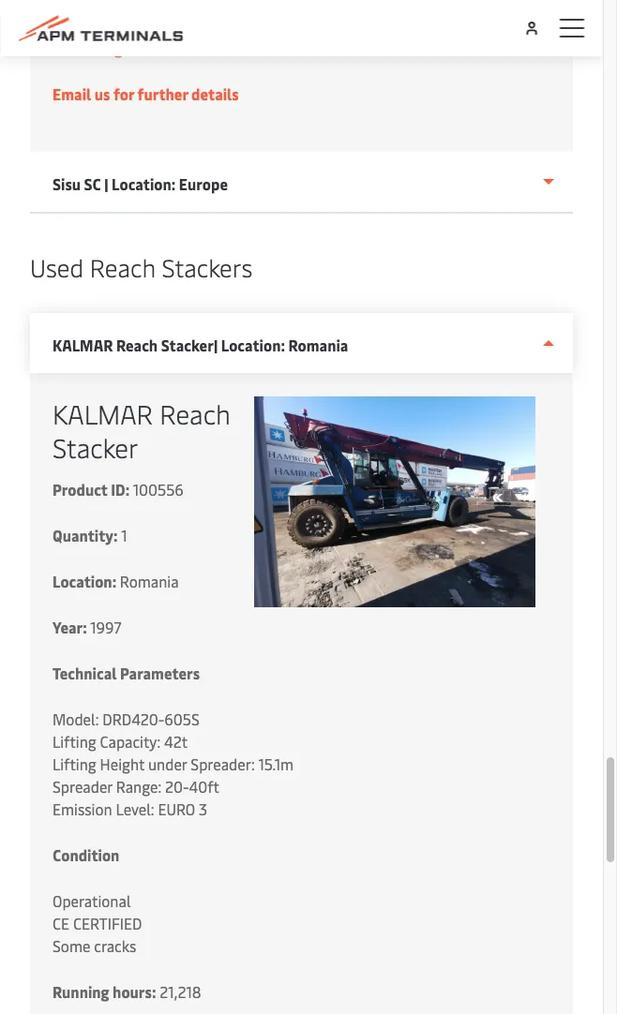 Task type: locate. For each thing, give the bounding box(es) containing it.
quantity: 1
[[53, 525, 127, 545]]

hours:
[[113, 982, 156, 1002]]

kalmar reach
[[53, 396, 230, 431]]

year:
[[53, 617, 87, 637]]

location: romania
[[53, 571, 179, 591]]

lifting down model:
[[53, 732, 96, 752]]

sisu sc | location: europe
[[53, 174, 228, 194]]

used
[[30, 251, 84, 284]]

location: down quantity:
[[53, 571, 116, 591]]

email us for further details
[[53, 83, 239, 104]]

kalmar reach stacker
[[53, 396, 230, 465]]

reach
[[90, 251, 156, 284], [116, 335, 158, 355]]

reach left stacker|
[[116, 335, 158, 355]]

|
[[104, 174, 108, 194]]

0 vertical spatial romania
[[288, 335, 348, 355]]

1 vertical spatial location:
[[221, 335, 285, 355]]

0 vertical spatial lifting
[[53, 732, 96, 752]]

100556
[[133, 479, 184, 499]]

spreader
[[53, 777, 112, 797]]

used reach stackers
[[30, 251, 253, 284]]

0 horizontal spatial romania
[[120, 571, 179, 591]]

0 vertical spatial reach
[[90, 251, 156, 284]]

parameters
[[120, 663, 200, 683]]

flickr
[[157, 38, 196, 58]]

1 vertical spatial reach
[[116, 335, 158, 355]]

1 vertical spatial romania
[[120, 571, 179, 591]]

technical parameters
[[53, 663, 200, 683]]

1
[[121, 525, 127, 545]]

romania
[[288, 335, 348, 355], [120, 571, 179, 591]]

lifting up spreader
[[53, 754, 96, 774]]

spreader:
[[191, 754, 255, 774]]

stackers
[[162, 251, 253, 284]]

42t
[[164, 732, 188, 752]]

reach inside dropdown button
[[116, 335, 158, 355]]

us
[[95, 83, 110, 104]]

location:
[[112, 174, 176, 194], [221, 335, 285, 355], [53, 571, 116, 591]]

0 vertical spatial location:
[[112, 174, 176, 194]]

21,218
[[160, 982, 201, 1002]]

reach right used
[[90, 251, 156, 284]]

year: 1997
[[53, 617, 122, 637]]

technical
[[53, 663, 117, 683]]

height
[[100, 754, 145, 774]]

images
[[89, 38, 137, 58]]

location: right stacker|
[[221, 335, 285, 355]]

location: for europe
[[112, 174, 176, 194]]

kalmar  reach stacker| location: romania button
[[30, 313, 573, 373]]

1 main page photo image
[[254, 397, 536, 608]]

in
[[141, 38, 153, 58]]

1 vertical spatial lifting
[[53, 754, 96, 774]]

reach for used
[[90, 251, 156, 284]]

stacker
[[53, 430, 138, 465]]

certified
[[73, 913, 142, 934]]

2 lifting from the top
[[53, 754, 96, 774]]

lifting
[[53, 732, 96, 752], [53, 754, 96, 774]]

1 horizontal spatial romania
[[288, 335, 348, 355]]

model:
[[53, 709, 99, 729]]

2 vertical spatial location:
[[53, 571, 116, 591]]

stacker|
[[161, 335, 218, 355]]

view images in flickr
[[53, 38, 196, 58]]

location: right |
[[112, 174, 176, 194]]



Task type: describe. For each thing, give the bounding box(es) containing it.
range:
[[116, 777, 161, 797]]

capacity:
[[100, 732, 161, 752]]

ce
[[53, 913, 69, 934]]

sc
[[84, 174, 101, 194]]

condition
[[53, 845, 119, 865]]

details
[[191, 83, 239, 104]]

1997
[[90, 617, 122, 637]]

view images in flickr link
[[53, 38, 196, 58]]

40ft
[[189, 777, 219, 797]]

romania inside kalmar  reach stacker| location: romania dropdown button
[[288, 335, 348, 355]]

sisu
[[53, 174, 81, 194]]

running
[[53, 982, 109, 1002]]

quantity:
[[53, 525, 118, 545]]

operational
[[53, 891, 131, 911]]

15.1m
[[258, 754, 294, 774]]

drd420-
[[102, 709, 164, 729]]

kalmar  reach stacker| location: romania
[[53, 335, 348, 355]]

europe
[[179, 174, 228, 194]]

model: drd420-605s lifting capacity: 42t lifting height under spreader: 15.1m spreader range: 20-40ft emission level: euro 3
[[53, 709, 294, 819]]

under
[[148, 754, 187, 774]]

running hours: 21,218
[[53, 982, 201, 1002]]

sisu sc | location: europe button
[[30, 152, 573, 214]]

product
[[53, 479, 108, 499]]

location: for romania
[[221, 335, 285, 355]]

3
[[199, 799, 207, 819]]

email
[[53, 83, 91, 104]]

level:
[[116, 799, 154, 819]]

id:
[[111, 479, 130, 499]]

cracks
[[94, 936, 136, 956]]

kalmar  reach stacker| location: romania element
[[30, 373, 573, 1015]]

euro
[[158, 799, 195, 819]]

for
[[114, 83, 134, 104]]

some
[[53, 936, 90, 956]]

product id: 100556
[[53, 479, 184, 499]]

1 lifting from the top
[[53, 732, 96, 752]]

further
[[137, 83, 188, 104]]

operational ce certified some cracks
[[53, 891, 142, 956]]

view
[[53, 38, 86, 58]]

reach for kalmar
[[116, 335, 158, 355]]

605s
[[164, 709, 200, 729]]

emission
[[53, 799, 112, 819]]

20-
[[165, 777, 189, 797]]

kalmar
[[53, 335, 113, 355]]

romania inside kalmar  reach stacker| location: romania element
[[120, 571, 179, 591]]

email us for further details link
[[53, 83, 239, 104]]



Task type: vqa. For each thing, say whether or not it's contained in the screenshot.
global
no



